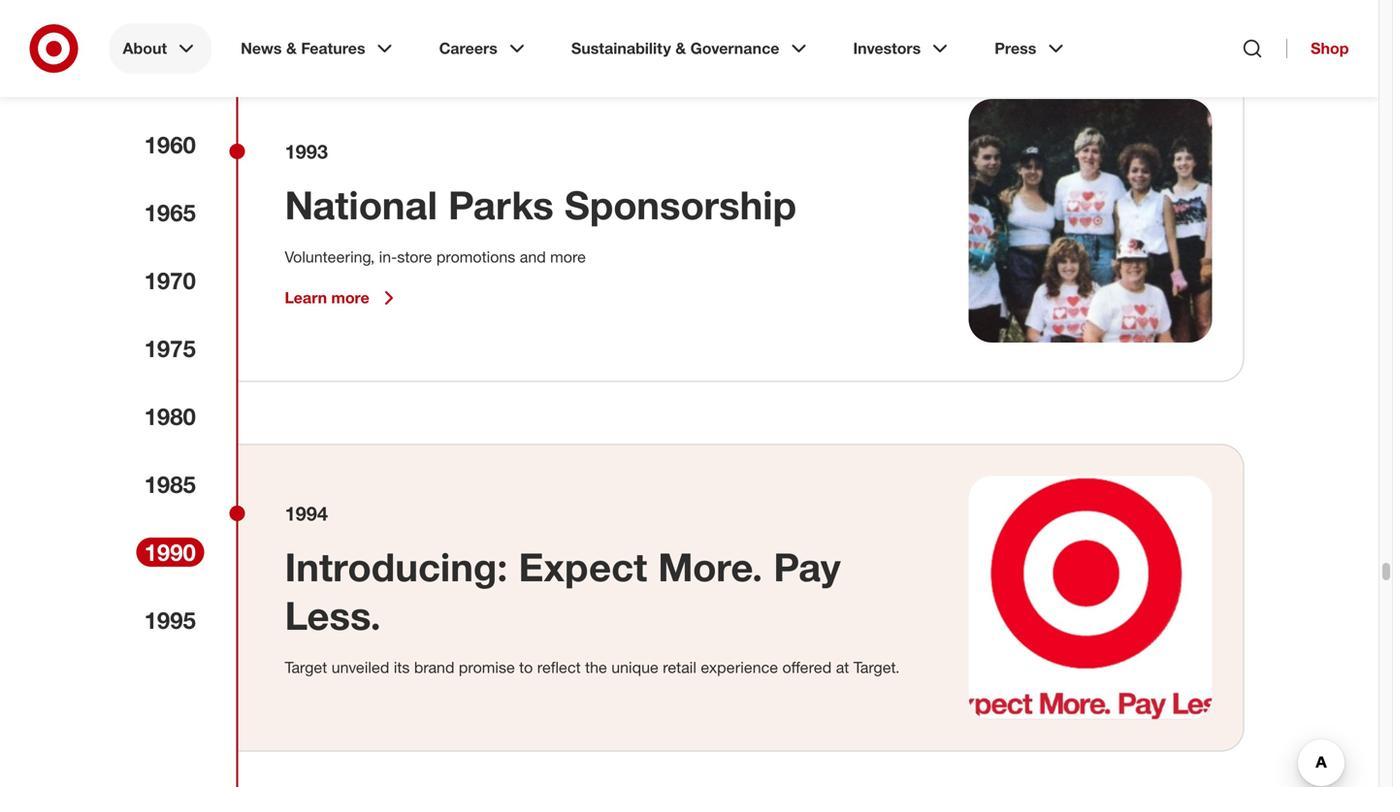Task type: describe. For each thing, give the bounding box(es) containing it.
investors
[[853, 39, 921, 58]]

learn
[[285, 288, 327, 307]]

1980 link
[[136, 402, 204, 431]]

careers link
[[426, 23, 542, 74]]

promotions
[[437, 248, 516, 267]]

features
[[301, 39, 365, 58]]

national parks sponsorship button
[[285, 181, 797, 229]]

press link
[[981, 23, 1081, 74]]

retail
[[663, 658, 697, 677]]

more.
[[658, 543, 763, 591]]

target.
[[854, 658, 900, 677]]

offered
[[783, 658, 832, 677]]

sustainability
[[571, 39, 671, 58]]

national
[[285, 181, 438, 229]]

less.
[[285, 592, 381, 639]]

1990
[[144, 538, 196, 566]]

unique
[[612, 658, 659, 677]]

press
[[995, 39, 1037, 58]]

in-
[[379, 248, 397, 267]]

about link
[[109, 23, 212, 74]]

logo, company name image
[[969, 476, 1213, 720]]

sponsorship
[[565, 181, 797, 229]]

introducing: expect more. pay less.
[[285, 543, 841, 639]]

volunteering,
[[285, 248, 375, 267]]

the
[[585, 658, 607, 677]]

its
[[394, 658, 410, 677]]

news & features
[[241, 39, 365, 58]]

1960
[[144, 131, 196, 159]]

learn more button
[[285, 287, 401, 310]]

sustainability & governance
[[571, 39, 780, 58]]

experience
[[701, 658, 778, 677]]

1985
[[144, 470, 196, 498]]

1990 link
[[136, 538, 204, 567]]

store
[[397, 248, 432, 267]]

shop
[[1311, 39, 1349, 58]]

1994
[[285, 502, 328, 525]]

national parks sponsorship
[[285, 181, 797, 229]]

a group of people posing for a photo image
[[969, 99, 1213, 343]]

parks
[[448, 181, 554, 229]]

& for governance
[[676, 39, 686, 58]]

1995
[[144, 606, 196, 634]]



Task type: locate. For each thing, give the bounding box(es) containing it.
1 horizontal spatial more
[[550, 248, 586, 267]]

to
[[519, 658, 533, 677]]

learn more
[[285, 288, 370, 307]]

& right "news"
[[286, 39, 297, 58]]

news & features link
[[227, 23, 410, 74]]

introducing:
[[285, 543, 508, 591]]

more right learn in the top left of the page
[[331, 288, 370, 307]]

1 horizontal spatial &
[[676, 39, 686, 58]]

about
[[123, 39, 167, 58]]

1 & from the left
[[286, 39, 297, 58]]

expect
[[519, 543, 648, 591]]

investors link
[[840, 23, 966, 74]]

1993
[[285, 140, 328, 163]]

more
[[550, 248, 586, 267], [331, 288, 370, 307]]

1980
[[144, 402, 196, 430]]

1 vertical spatial more
[[331, 288, 370, 307]]

1965 link
[[136, 198, 204, 227]]

1995 link
[[136, 606, 204, 635]]

promise
[[459, 658, 515, 677]]

target
[[285, 658, 327, 677]]

more right and
[[550, 248, 586, 267]]

1975 link
[[136, 334, 204, 363]]

0 horizontal spatial &
[[286, 39, 297, 58]]

0 horizontal spatial more
[[331, 288, 370, 307]]

1985 link
[[136, 470, 204, 499]]

1970
[[144, 266, 196, 295]]

2 & from the left
[[676, 39, 686, 58]]

1970 link
[[136, 266, 204, 295]]

volunteering, in-store promotions and more
[[285, 248, 590, 267]]

&
[[286, 39, 297, 58], [676, 39, 686, 58]]

pay
[[774, 543, 841, 591]]

unveiled
[[332, 658, 390, 677]]

reflect
[[537, 658, 581, 677]]

& left governance
[[676, 39, 686, 58]]

1975
[[144, 334, 196, 362]]

careers
[[439, 39, 498, 58]]

at
[[836, 658, 850, 677]]

1960 link
[[136, 130, 204, 159]]

& for features
[[286, 39, 297, 58]]

brand
[[414, 658, 455, 677]]

and
[[520, 248, 546, 267]]

1965
[[144, 198, 196, 227]]

more inside button
[[331, 288, 370, 307]]

0 vertical spatial more
[[550, 248, 586, 267]]

target unveiled its brand promise to reflect the unique retail experience offered at target.
[[285, 658, 900, 677]]

shop link
[[1287, 39, 1349, 58]]

news
[[241, 39, 282, 58]]

sustainability & governance link
[[558, 23, 824, 74]]

governance
[[691, 39, 780, 58]]



Task type: vqa. For each thing, say whether or not it's contained in the screenshot.
Introducing: Expect More. Pay Less.
yes



